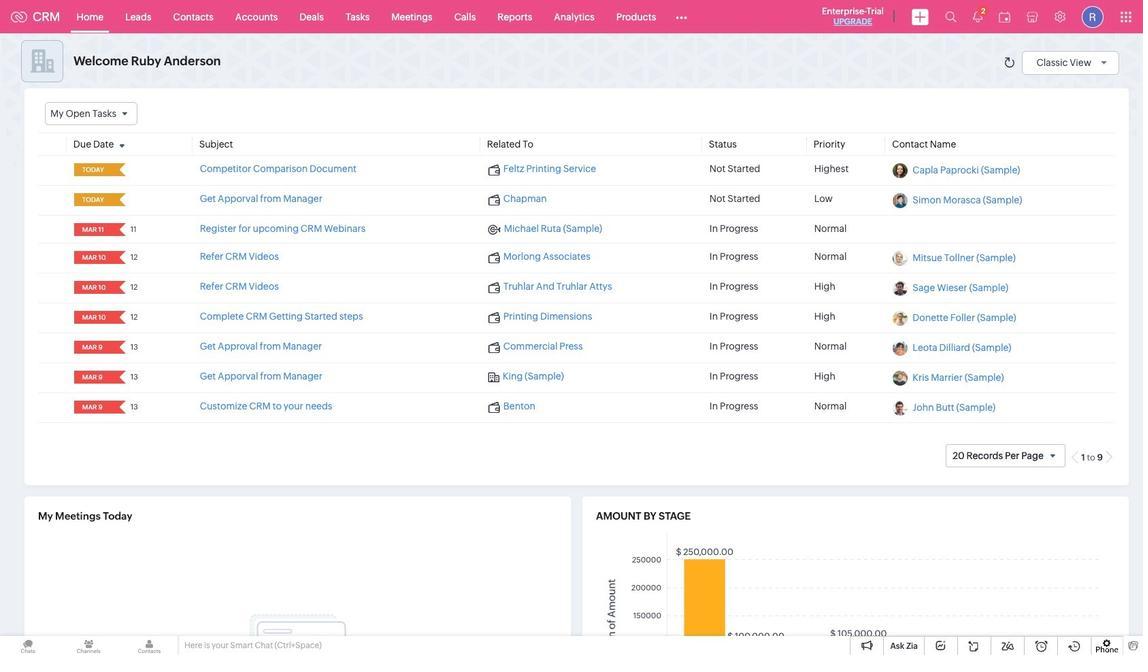 Task type: vqa. For each thing, say whether or not it's contained in the screenshot.
field
yes



Task type: locate. For each thing, give the bounding box(es) containing it.
logo image
[[11, 11, 27, 22]]

late by  days image
[[114, 166, 131, 174]]

late by  days image
[[114, 195, 131, 204]]

None field
[[45, 102, 138, 125], [78, 163, 110, 176], [78, 193, 110, 206], [78, 223, 110, 236], [78, 251, 110, 264], [78, 281, 110, 294], [78, 311, 110, 324], [78, 341, 110, 354], [78, 371, 110, 384], [78, 401, 110, 414], [45, 102, 138, 125], [78, 163, 110, 176], [78, 193, 110, 206], [78, 223, 110, 236], [78, 251, 110, 264], [78, 281, 110, 294], [78, 311, 110, 324], [78, 341, 110, 354], [78, 371, 110, 384], [78, 401, 110, 414]]

calendar image
[[999, 11, 1011, 22]]

profile image
[[1082, 6, 1104, 28]]

create menu element
[[904, 0, 937, 33]]



Task type: describe. For each thing, give the bounding box(es) containing it.
contacts image
[[121, 636, 177, 655]]

channels image
[[61, 636, 117, 655]]

profile element
[[1074, 0, 1112, 33]]

signals element
[[965, 0, 991, 33]]

create menu image
[[912, 9, 929, 25]]

search image
[[945, 11, 957, 22]]

Other Modules field
[[667, 6, 697, 28]]

search element
[[937, 0, 965, 33]]

chats image
[[0, 636, 56, 655]]



